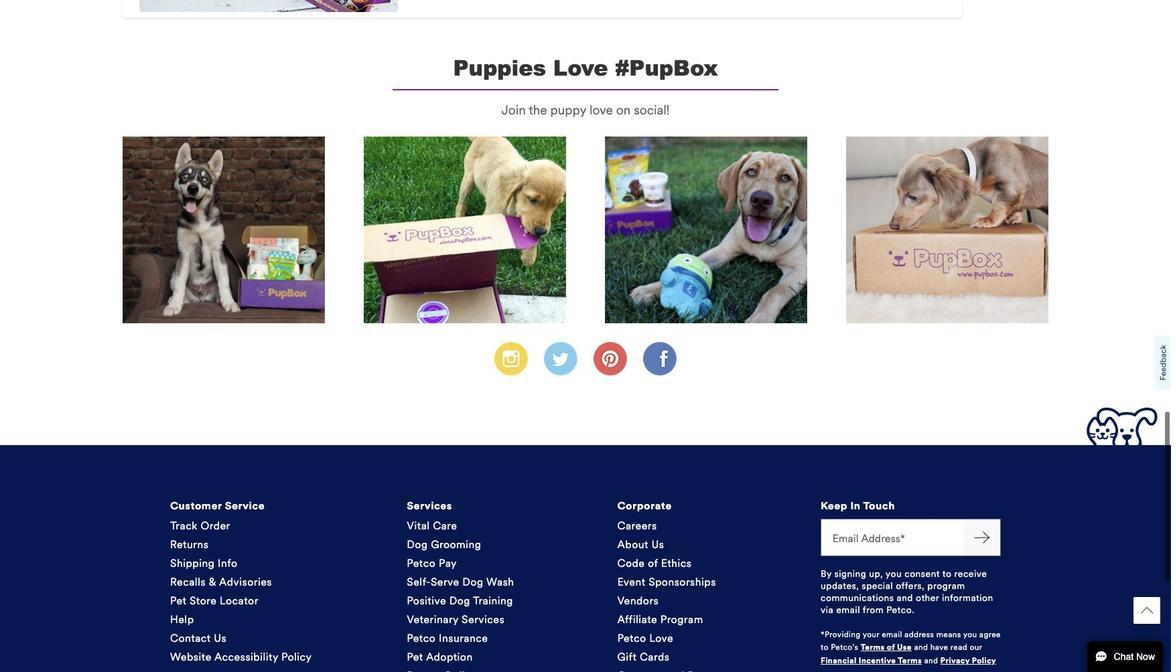 Task type: vqa. For each thing, say whether or not it's contained in the screenshot.
pet store locator "link"
yes



Task type: locate. For each thing, give the bounding box(es) containing it.
policy right "accessibility" at left bottom
[[281, 651, 312, 664]]

returns link
[[170, 536, 209, 555]]

policy
[[281, 651, 312, 664], [972, 656, 996, 666]]

our
[[970, 643, 982, 653]]

1 horizontal spatial of
[[887, 643, 895, 653]]

0 horizontal spatial pet
[[170, 595, 187, 608]]

pet store locator link
[[170, 592, 258, 611]]

other
[[916, 593, 939, 604]]

0 horizontal spatial to
[[821, 643, 829, 653]]

of left the use
[[887, 643, 895, 653]]

love
[[553, 53, 608, 83], [649, 633, 673, 645]]

service
[[225, 500, 265, 513]]

dog down self-serve dog wash link
[[449, 595, 470, 608]]

1 vertical spatial us
[[214, 633, 227, 645]]

and
[[897, 593, 913, 604], [914, 643, 928, 653], [924, 656, 938, 666]]

0 vertical spatial and
[[897, 593, 913, 604]]

1 vertical spatial pet
[[407, 651, 423, 664]]

address
[[905, 631, 934, 640]]

social!
[[634, 103, 670, 118]]

0 vertical spatial services
[[407, 500, 452, 513]]

special
[[862, 581, 893, 592]]

to
[[942, 569, 952, 580], [821, 643, 829, 653]]

1 vertical spatial email
[[882, 631, 902, 640]]

website accessibility policy link
[[170, 649, 312, 667]]

customer
[[170, 500, 222, 513]]

1 vertical spatial terms
[[898, 656, 922, 666]]

petco inside careers about us code of ethics event sponsorships vendors affiliate program petco love gift cards
[[617, 633, 646, 645]]

0 horizontal spatial policy
[[281, 651, 312, 664]]

contact
[[170, 633, 211, 645]]

you
[[886, 569, 902, 580], [963, 631, 977, 640]]

code
[[617, 558, 645, 570]]

1 vertical spatial services
[[462, 614, 505, 627]]

us up website accessibility policy "link"
[[214, 633, 227, 645]]

0 vertical spatial email
[[836, 605, 860, 616]]

dog grooming link
[[407, 536, 481, 555]]

love
[[590, 103, 613, 118]]

to up program
[[942, 569, 952, 580]]

0 horizontal spatial email
[[836, 605, 860, 616]]

accessibility
[[214, 651, 278, 664]]

1 horizontal spatial policy
[[972, 656, 996, 666]]

email down communications
[[836, 605, 860, 616]]

pet up the help
[[170, 595, 187, 608]]

services
[[407, 500, 452, 513], [462, 614, 505, 627]]

info
[[218, 558, 238, 570]]

0 vertical spatial pet
[[170, 595, 187, 608]]

petco.
[[887, 605, 914, 616]]

to inside *providing your email address means you agree to
[[821, 643, 829, 653]]

affiliate
[[617, 614, 657, 627]]

0 vertical spatial of
[[648, 558, 658, 570]]

puppies
[[453, 53, 546, 83]]

information
[[942, 593, 993, 604]]

1 horizontal spatial email
[[882, 631, 902, 640]]

1 horizontal spatial love
[[649, 633, 673, 645]]

communications
[[821, 593, 894, 604]]

financial incentive terms link
[[821, 655, 922, 667]]

0 vertical spatial us
[[652, 539, 664, 551]]

pet left the 'adoption'
[[407, 651, 423, 664]]

0 horizontal spatial us
[[214, 633, 227, 645]]

petco up gift
[[617, 633, 646, 645]]

love up join the puppy love on social!
[[553, 53, 608, 83]]

1 horizontal spatial to
[[942, 569, 952, 580]]

0 vertical spatial you
[[886, 569, 902, 580]]

terms up 'financial incentive terms' link
[[861, 643, 885, 653]]

1 horizontal spatial us
[[652, 539, 664, 551]]

locator
[[220, 595, 258, 608]]

and down address
[[914, 643, 928, 653]]

and down the have on the right bottom
[[924, 656, 938, 666]]

to inside by signing up, you consent to receive updates, special offers, program communications and other information via email from petco.
[[942, 569, 952, 580]]

1 vertical spatial you
[[963, 631, 977, 640]]

of right "code"
[[648, 558, 658, 570]]

1 horizontal spatial services
[[462, 614, 505, 627]]

arrow right 12 button
[[963, 519, 1001, 557]]

0 horizontal spatial terms
[[861, 643, 885, 653]]

you right up,
[[886, 569, 902, 580]]

agree
[[979, 631, 1001, 640]]

in
[[850, 500, 861, 513]]

you up the our on the bottom of page
[[963, 631, 977, 640]]

advisories
[[219, 576, 272, 589]]

petco pay link
[[407, 555, 457, 574]]

pet inside vital care dog grooming petco pay self-serve dog wash positive dog training veterinary services petco insurance pet adoption
[[407, 651, 423, 664]]

dog
[[407, 539, 428, 551], [462, 576, 483, 589], [449, 595, 470, 608]]

wash
[[486, 576, 514, 589]]

pet adoption link
[[407, 649, 473, 667]]

policy inside petco's terms of use and have read our financial incentive terms and privacy policy
[[972, 656, 996, 666]]

love down affiliate program link
[[649, 633, 673, 645]]

cards
[[640, 651, 670, 664]]

1 vertical spatial love
[[649, 633, 673, 645]]

use
[[897, 643, 912, 653]]

services up vital care link
[[407, 500, 452, 513]]

to up financial at the bottom
[[821, 643, 829, 653]]

sponsorships
[[649, 576, 716, 589]]

1 horizontal spatial pet
[[407, 651, 423, 664]]

0 horizontal spatial you
[[886, 569, 902, 580]]

vital
[[407, 520, 430, 533]]

financial
[[821, 656, 857, 666]]

2 vertical spatial dog
[[449, 595, 470, 608]]

email inside by signing up, you consent to receive updates, special offers, program communications and other information via email from petco.
[[836, 605, 860, 616]]

careers link
[[617, 517, 657, 536]]

love inside careers about us code of ethics event sponsorships vendors affiliate program petco love gift cards
[[649, 633, 673, 645]]

us up code of ethics link
[[652, 539, 664, 551]]

services down the training at the left bottom of the page
[[462, 614, 505, 627]]

services inside vital care dog grooming petco pay self-serve dog wash positive dog training veterinary services petco insurance pet adoption
[[462, 614, 505, 627]]

dog up the positive dog training link at the left bottom of the page
[[462, 576, 483, 589]]

petco's
[[831, 643, 858, 653]]

0 horizontal spatial love
[[553, 53, 608, 83]]

track order link
[[170, 517, 230, 536]]

terms down the use
[[898, 656, 922, 666]]

self-serve dog wash link
[[407, 574, 514, 592]]

policy down the our on the bottom of page
[[972, 656, 996, 666]]

the
[[529, 103, 547, 118]]

1 vertical spatial dog
[[462, 576, 483, 589]]

1 vertical spatial of
[[887, 643, 895, 653]]

track
[[170, 520, 198, 533]]

None email field
[[821, 519, 963, 557]]

email up "terms of use" link
[[882, 631, 902, 640]]

dog down vital
[[407, 539, 428, 551]]

0 vertical spatial love
[[553, 53, 608, 83]]

shipping
[[170, 558, 215, 570]]

affiliate program link
[[617, 611, 703, 630]]

have
[[930, 643, 948, 653]]

order
[[201, 520, 230, 533]]

event
[[617, 576, 646, 589]]

and up petco.
[[897, 593, 913, 604]]

updates,
[[821, 581, 859, 592]]

&
[[209, 576, 216, 589]]

us inside 'track order returns shipping info recalls & advisories pet store locator help contact us website accessibility policy'
[[214, 633, 227, 645]]

of
[[648, 558, 658, 570], [887, 643, 895, 653]]

0 vertical spatial to
[[942, 569, 952, 580]]

track order returns shipping info recalls & advisories pet store locator help contact us website accessibility policy
[[170, 520, 312, 664]]

pet
[[170, 595, 187, 608], [407, 651, 423, 664]]

offers,
[[896, 581, 925, 592]]

1 horizontal spatial you
[[963, 631, 977, 640]]

petco
[[407, 558, 436, 570], [407, 633, 436, 645], [617, 633, 646, 645]]

0 horizontal spatial of
[[648, 558, 658, 570]]

you inside *providing your email address means you agree to
[[963, 631, 977, 640]]

code of ethics link
[[617, 555, 692, 574]]

1 vertical spatial to
[[821, 643, 829, 653]]



Task type: describe. For each thing, give the bounding box(es) containing it.
by signing up, you consent to receive updates, special offers, program communications and other information via email from petco.
[[821, 569, 993, 616]]

1 horizontal spatial terms
[[898, 656, 922, 666]]

#pupbox
[[615, 53, 718, 83]]

corporate
[[617, 500, 672, 513]]

positive dog training link
[[407, 592, 513, 611]]

terms of use link
[[861, 642, 912, 654]]

up,
[[869, 569, 883, 580]]

petco up self-
[[407, 558, 436, 570]]

puppy
[[550, 103, 586, 118]]

contact us link
[[170, 630, 227, 649]]

training
[[473, 595, 513, 608]]

careers about us code of ethics event sponsorships vendors affiliate program petco love gift cards
[[617, 520, 716, 664]]

by
[[821, 569, 832, 580]]

event sponsorships link
[[617, 574, 716, 592]]

and inside by signing up, you consent to receive updates, special offers, program communications and other information via email from petco.
[[897, 593, 913, 604]]

store
[[190, 595, 217, 608]]

pay
[[439, 558, 457, 570]]

returns
[[170, 539, 209, 551]]

program
[[927, 581, 965, 592]]

policy inside 'track order returns shipping info recalls & advisories pet store locator help contact us website accessibility policy'
[[281, 651, 312, 664]]

serve
[[431, 576, 459, 589]]

via
[[821, 605, 834, 616]]

recalls
[[170, 576, 206, 589]]

scroll to top image
[[1141, 605, 1153, 617]]

gift cards link
[[617, 649, 670, 667]]

styled arrow button link
[[1134, 598, 1160, 624]]

petco down veterinary
[[407, 633, 436, 645]]

petco insurance link
[[407, 630, 488, 649]]

help
[[170, 614, 194, 627]]

consent
[[905, 569, 940, 580]]

website
[[170, 651, 212, 664]]

0 vertical spatial dog
[[407, 539, 428, 551]]

you inside by signing up, you consent to receive updates, special offers, program communications and other information via email from petco.
[[886, 569, 902, 580]]

gift
[[617, 651, 637, 664]]

keep
[[821, 500, 848, 513]]

your
[[863, 631, 879, 640]]

petco's terms of use and have read our financial incentive terms and privacy policy
[[821, 643, 996, 666]]

ethics
[[661, 558, 692, 570]]

receive
[[954, 569, 987, 580]]

join the puppy love on social!
[[501, 103, 670, 118]]

of inside careers about us code of ethics event sponsorships vendors affiliate program petco love gift cards
[[648, 558, 658, 570]]

us inside careers about us code of ethics event sponsorships vendors affiliate program petco love gift cards
[[652, 539, 664, 551]]

on
[[616, 103, 631, 118]]

careers
[[617, 520, 657, 533]]

privacy
[[941, 656, 970, 666]]

recalls & advisories link
[[170, 574, 272, 592]]

about us link
[[617, 536, 664, 555]]

veterinary services link
[[407, 611, 505, 630]]

privacy policy link
[[941, 655, 996, 667]]

0 vertical spatial terms
[[861, 643, 885, 653]]

incentive
[[859, 656, 896, 666]]

of inside petco's terms of use and have read our financial incentive terms and privacy policy
[[887, 643, 895, 653]]

0 horizontal spatial services
[[407, 500, 452, 513]]

2 vertical spatial and
[[924, 656, 938, 666]]

vendors
[[617, 595, 659, 608]]

signing
[[834, 569, 866, 580]]

*providing
[[821, 631, 861, 640]]

help link
[[170, 611, 194, 630]]

insurance
[[439, 633, 488, 645]]

email inside *providing your email address means you agree to
[[882, 631, 902, 640]]

1 vertical spatial and
[[914, 643, 928, 653]]

read
[[951, 643, 968, 653]]

join
[[501, 103, 526, 118]]

shipping info link
[[170, 555, 238, 574]]

adoption
[[426, 651, 473, 664]]

means
[[936, 631, 961, 640]]

care
[[433, 520, 457, 533]]

veterinary
[[407, 614, 459, 627]]

submit email address image
[[974, 530, 990, 546]]

*providing your email address means you agree to
[[821, 631, 1001, 653]]

vital care dog grooming petco pay self-serve dog wash positive dog training veterinary services petco insurance pet adoption
[[407, 520, 514, 664]]

grooming
[[431, 539, 481, 551]]

from
[[863, 605, 884, 616]]

vendors link
[[617, 592, 659, 611]]

keep in touch
[[821, 500, 895, 513]]

self-
[[407, 576, 431, 589]]

petco love link
[[617, 630, 673, 649]]

pet inside 'track order returns shipping info recalls & advisories pet store locator help contact us website accessibility policy'
[[170, 595, 187, 608]]

vital care link
[[407, 517, 457, 536]]

program
[[660, 614, 703, 627]]

positive
[[407, 595, 446, 608]]

about
[[617, 539, 649, 551]]

touch
[[863, 500, 895, 513]]



